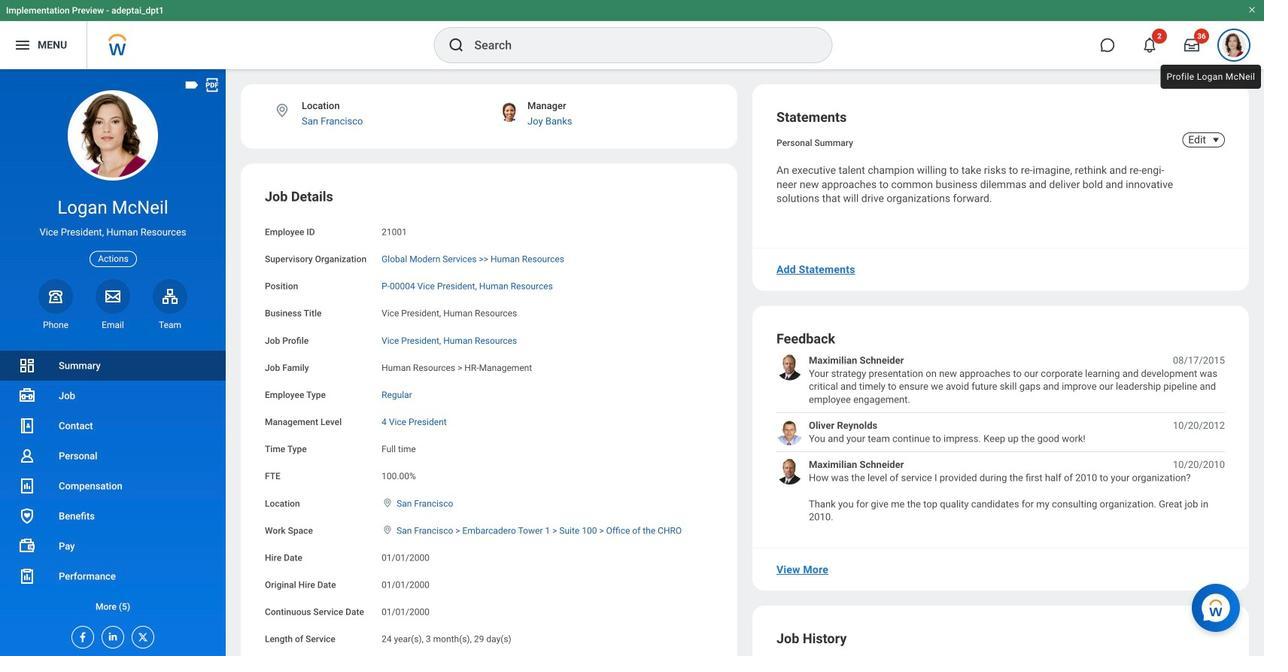 Task type: vqa. For each thing, say whether or not it's contained in the screenshot.
location image to the right
yes



Task type: locate. For each thing, give the bounding box(es) containing it.
0 horizontal spatial list
[[0, 351, 226, 622]]

location image
[[274, 102, 290, 119], [382, 498, 394, 508]]

0 vertical spatial employee's photo (maximilian schneider) image
[[777, 354, 803, 380]]

tooltip
[[1158, 62, 1264, 92]]

x image
[[132, 627, 149, 643]]

linkedin image
[[102, 627, 119, 643]]

location image
[[382, 525, 394, 535]]

performance image
[[18, 567, 36, 585]]

mail image
[[104, 287, 122, 305]]

1 vertical spatial location image
[[382, 498, 394, 508]]

employee's photo (maximilian schneider) image down employee's photo (oliver reynolds)
[[777, 458, 803, 485]]

personal summary element
[[777, 135, 853, 148]]

employee's photo (maximilian schneider) image up employee's photo (oliver reynolds)
[[777, 354, 803, 380]]

summary image
[[18, 357, 36, 375]]

inbox large image
[[1184, 38, 1199, 53]]

search image
[[447, 36, 465, 54]]

facebook image
[[72, 627, 89, 643]]

compensation image
[[18, 477, 36, 495]]

phone image
[[45, 287, 66, 305]]

0 vertical spatial location image
[[274, 102, 290, 119]]

group
[[265, 188, 713, 656]]

list
[[0, 351, 226, 622], [777, 354, 1225, 524]]

1 vertical spatial employee's photo (maximilian schneider) image
[[777, 458, 803, 485]]

tag image
[[184, 77, 200, 93]]

banner
[[0, 0, 1264, 69]]

pay image
[[18, 537, 36, 555]]

employee's photo (maximilian schneider) image
[[777, 354, 803, 380], [777, 458, 803, 485]]

Search Workday  search field
[[474, 29, 801, 62]]

team logan mcneil element
[[153, 319, 187, 331]]



Task type: describe. For each thing, give the bounding box(es) containing it.
notifications large image
[[1142, 38, 1157, 53]]

2 employee's photo (maximilian schneider) image from the top
[[777, 458, 803, 485]]

view team image
[[161, 287, 179, 305]]

contact image
[[18, 417, 36, 435]]

caret down image
[[1207, 134, 1225, 146]]

0 horizontal spatial location image
[[274, 102, 290, 119]]

navigation pane region
[[0, 69, 226, 656]]

email logan mcneil element
[[96, 319, 130, 331]]

benefits image
[[18, 507, 36, 525]]

view printable version (pdf) image
[[204, 77, 220, 93]]

justify image
[[14, 36, 32, 54]]

full time element
[[382, 441, 416, 455]]

job image
[[18, 387, 36, 405]]

phone logan mcneil element
[[38, 319, 73, 331]]

1 horizontal spatial location image
[[382, 498, 394, 508]]

close environment banner image
[[1248, 5, 1257, 14]]

profile logan mcneil image
[[1222, 33, 1246, 60]]

1 employee's photo (maximilian schneider) image from the top
[[777, 354, 803, 380]]

personal image
[[18, 447, 36, 465]]

employee's photo (oliver reynolds) image
[[777, 419, 803, 445]]

1 horizontal spatial list
[[777, 354, 1225, 524]]



